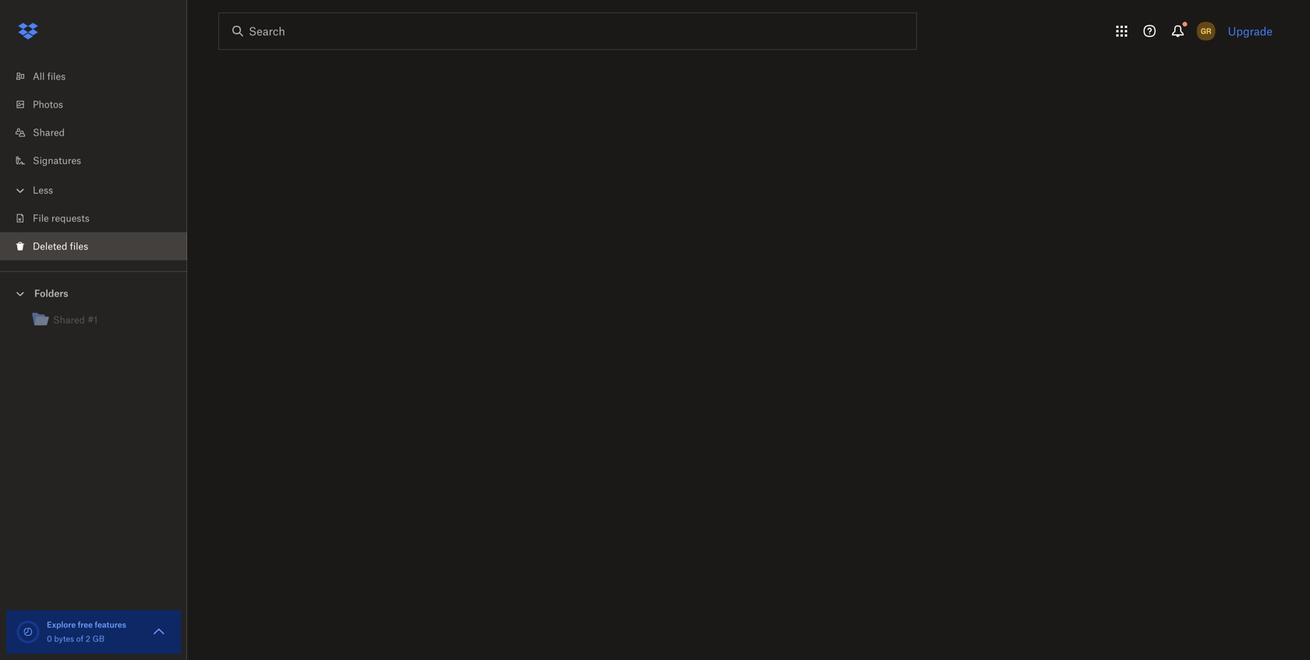 Task type: vqa. For each thing, say whether or not it's contained in the screenshot.
Explore free features 0 bytes of 2 GB
yes



Task type: locate. For each thing, give the bounding box(es) containing it.
signatures link
[[12, 147, 187, 175]]

1 vertical spatial files
[[70, 241, 88, 252]]

of
[[76, 635, 84, 644]]

files right deleted
[[70, 241, 88, 252]]

shared link
[[12, 119, 187, 147]]

gb
[[93, 635, 105, 644]]

folders
[[34, 288, 68, 300]]

files inside list item
[[70, 241, 88, 252]]

deleted files list item
[[0, 232, 187, 261]]

deleted files
[[33, 241, 88, 252]]

0 vertical spatial files
[[47, 71, 66, 82]]

files
[[47, 71, 66, 82], [70, 241, 88, 252]]

1 horizontal spatial files
[[70, 241, 88, 252]]

files right all
[[47, 71, 66, 82]]

files for all files
[[47, 71, 66, 82]]

list
[[0, 53, 187, 271]]

dropbox image
[[12, 16, 44, 47]]

photos
[[33, 99, 63, 110]]

upgrade
[[1228, 25, 1273, 38]]

all files
[[33, 71, 66, 82]]

0 horizontal spatial files
[[47, 71, 66, 82]]

all
[[33, 71, 45, 82]]

file
[[33, 213, 49, 224]]

signatures
[[33, 155, 81, 167]]

deleted
[[33, 241, 67, 252]]

all files link
[[12, 62, 187, 90]]

less
[[33, 184, 53, 196]]

file requests
[[33, 213, 90, 224]]



Task type: describe. For each thing, give the bounding box(es) containing it.
Search in folder "Dropbox" text field
[[249, 23, 885, 40]]

free
[[78, 621, 93, 630]]

deleted files link
[[12, 232, 187, 261]]

files for deleted files
[[70, 241, 88, 252]]

less image
[[12, 183, 28, 199]]

0
[[47, 635, 52, 644]]

folders button
[[0, 282, 187, 305]]

explore
[[47, 621, 76, 630]]

requests
[[51, 213, 90, 224]]

2
[[86, 635, 90, 644]]

features
[[95, 621, 126, 630]]

gr button
[[1194, 19, 1219, 44]]

gr
[[1201, 26, 1212, 36]]

upgrade link
[[1228, 25, 1273, 38]]

explore free features 0 bytes of 2 gb
[[47, 621, 126, 644]]

photos link
[[12, 90, 187, 119]]

file requests link
[[12, 204, 187, 232]]

list containing all files
[[0, 53, 187, 271]]

shared
[[33, 127, 65, 138]]

quota usage element
[[16, 620, 41, 645]]

bytes
[[54, 635, 74, 644]]



